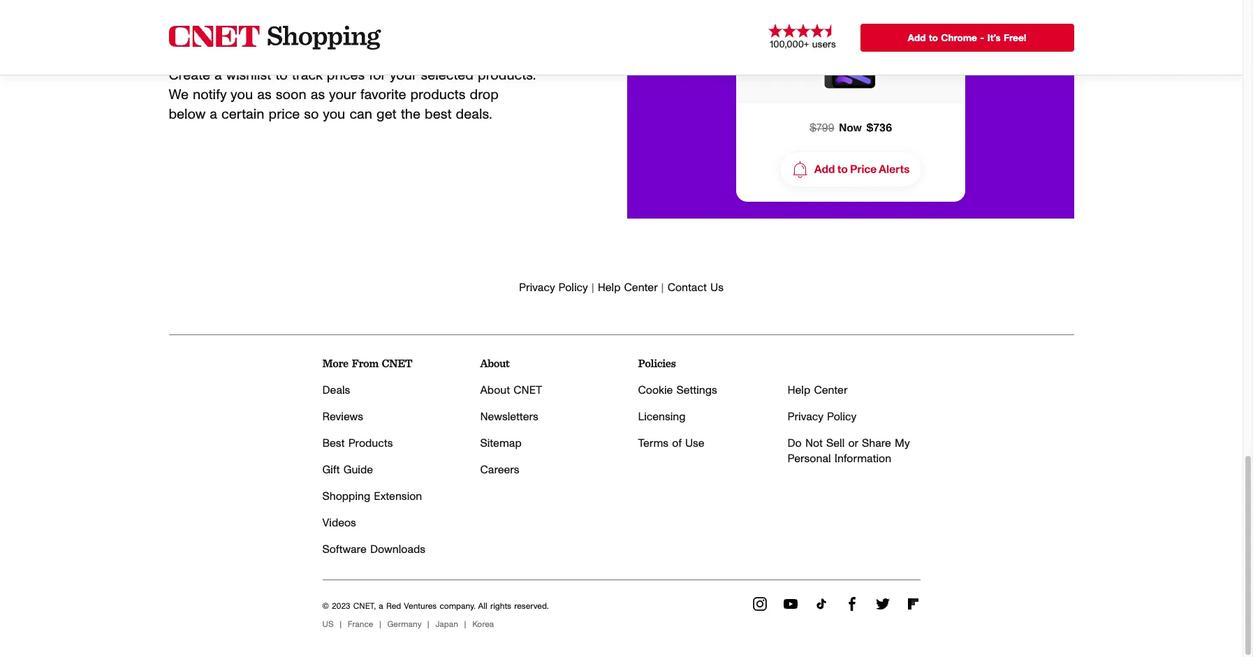 Task type: vqa. For each thing, say whether or not it's contained in the screenshot.
bottommost a
yes



Task type: locate. For each thing, give the bounding box(es) containing it.
0 horizontal spatial help center link
[[598, 282, 658, 293]]

help center link for privacy policy
[[788, 385, 848, 396]]

help center link left the contact
[[598, 282, 658, 293]]

0 vertical spatial to
[[929, 33, 938, 43]]

0 vertical spatial help
[[598, 282, 621, 293]]

0 horizontal spatial help
[[598, 282, 621, 293]]

best
[[425, 108, 452, 122]]

0 horizontal spatial favorite
[[283, 22, 359, 49]]

0 vertical spatial your
[[232, 22, 277, 49]]

or
[[848, 438, 858, 449]]

guide
[[344, 465, 373, 476]]

0 vertical spatial about
[[480, 357, 510, 370]]

0 vertical spatial help center link
[[598, 282, 658, 293]]

products
[[365, 22, 450, 49], [410, 88, 466, 102]]

1 horizontal spatial help
[[788, 385, 811, 396]]

2 as from the left
[[311, 88, 325, 102]]

0 vertical spatial a
[[214, 68, 222, 82]]

your up 'wishlist'
[[232, 22, 277, 49]]

japan link
[[436, 616, 472, 634]]

contact us link
[[668, 282, 724, 293]]

favorite
[[283, 22, 359, 49], [360, 88, 406, 102]]

0 vertical spatial privacy
[[519, 282, 555, 293]]

careers
[[480, 465, 520, 476]]

1 horizontal spatial you
[[323, 108, 345, 122]]

tiktok link
[[814, 597, 828, 611]]

create a wishlist to track prices for your selected products. we notify you as soon as your favorite products drop below a certain price so you can get the best deals.
[[169, 68, 536, 122]]

soon
[[276, 88, 306, 102]]

1 horizontal spatial privacy policy link
[[788, 412, 857, 423]]

1 about from the top
[[480, 357, 510, 370]]

reviews
[[322, 412, 363, 423]]

ventures
[[404, 602, 437, 611]]

to right add
[[929, 33, 938, 43]]

price
[[269, 108, 300, 122]]

1 horizontal spatial policy
[[827, 412, 857, 423]]

policy
[[559, 282, 588, 293], [827, 412, 857, 423]]

about cnet link
[[480, 385, 542, 396]]

facebook button image
[[845, 597, 859, 611]]

2 vertical spatial your
[[329, 88, 356, 102]]

help center link up privacy policy
[[788, 385, 848, 396]]

1 horizontal spatial as
[[311, 88, 325, 102]]

1 vertical spatial products
[[410, 88, 466, 102]]

create
[[169, 68, 210, 82]]

company.
[[440, 602, 475, 611]]

1 vertical spatial policy
[[827, 412, 857, 423]]

privacy policy | help center | contact us
[[519, 282, 724, 293]]

0 horizontal spatial policy
[[559, 282, 588, 293]]

1 horizontal spatial to
[[929, 33, 938, 43]]

products
[[348, 438, 393, 449]]

share
[[862, 438, 891, 449]]

favorite up track
[[283, 22, 359, 49]]

1 horizontal spatial cnet
[[514, 385, 542, 396]]

1 horizontal spatial |
[[661, 282, 664, 293]]

software downloads link
[[322, 544, 426, 555]]

get
[[377, 108, 397, 122]]

1 vertical spatial to
[[275, 68, 288, 82]]

1 vertical spatial a
[[210, 108, 217, 122]]

about up about cnet link
[[480, 357, 510, 370]]

cnet up newsletters
[[514, 385, 542, 396]]

a down notify
[[210, 108, 217, 122]]

0 horizontal spatial center
[[624, 282, 658, 293]]

cnet right from
[[382, 357, 412, 370]]

privacy
[[519, 282, 555, 293], [788, 412, 824, 423]]

your
[[232, 22, 277, 49], [390, 68, 417, 82], [329, 88, 356, 102]]

1 horizontal spatial help center link
[[788, 385, 848, 396]]

do
[[788, 438, 802, 449]]

best products
[[322, 438, 393, 449]]

track your favorite products
[[169, 22, 450, 49]]

you up the certain
[[231, 88, 253, 102]]

privacy for privacy policy
[[788, 412, 824, 423]]

cookie settings
[[638, 385, 717, 396]]

0 horizontal spatial |
[[591, 282, 594, 293]]

a
[[214, 68, 222, 82], [210, 108, 217, 122], [379, 602, 383, 611]]

center left the contact
[[624, 282, 658, 293]]

products up for on the left top of page
[[365, 22, 450, 49]]

as up so
[[311, 88, 325, 102]]

a up notify
[[214, 68, 222, 82]]

your down prices
[[329, 88, 356, 102]]

1 vertical spatial help
[[788, 385, 811, 396]]

france
[[348, 620, 373, 629]]

0 vertical spatial you
[[231, 88, 253, 102]]

all
[[478, 602, 487, 611]]

my
[[895, 438, 910, 449]]

sitemap link
[[480, 438, 522, 449]]

help center
[[788, 385, 848, 396]]

2 horizontal spatial your
[[390, 68, 417, 82]]

flipboard link
[[906, 597, 920, 611]]

cookie settings link
[[638, 385, 717, 396]]

0 vertical spatial policy
[[559, 282, 588, 293]]

0 horizontal spatial as
[[257, 88, 272, 102]]

2023
[[332, 602, 350, 611]]

to inside create a wishlist to track prices for your selected products. we notify you as soon as your favorite products drop below a certain price so you can get the best deals.
[[275, 68, 288, 82]]

for
[[369, 68, 386, 82]]

0 horizontal spatial to
[[275, 68, 288, 82]]

terms of use
[[638, 438, 705, 449]]

software downloads
[[322, 544, 426, 555]]

products up best
[[410, 88, 466, 102]]

1 as from the left
[[257, 88, 272, 102]]

a left red
[[379, 602, 383, 611]]

privacy for privacy policy | help center | contact us
[[519, 282, 555, 293]]

instagram button image
[[753, 597, 767, 611]]

as down 'wishlist'
[[257, 88, 272, 102]]

careers link
[[480, 465, 520, 476]]

0 vertical spatial cnet
[[382, 357, 412, 370]]

extension
[[374, 491, 422, 502]]

0 vertical spatial center
[[624, 282, 658, 293]]

to inside add to chrome - it's free! link
[[929, 33, 938, 43]]

red
[[386, 602, 401, 611]]

products inside create a wishlist to track prices for your selected products. we notify you as soon as your favorite products drop below a certain price so you can get the best deals.
[[410, 88, 466, 102]]

0 vertical spatial favorite
[[283, 22, 359, 49]]

100,000+ users
[[770, 39, 836, 49]]

us
[[711, 282, 724, 293]]

settings
[[677, 385, 717, 396]]

1 vertical spatial help center link
[[788, 385, 848, 396]]

policies
[[638, 357, 676, 370]]

1 horizontal spatial privacy
[[788, 412, 824, 423]]

1 vertical spatial privacy
[[788, 412, 824, 423]]

add to chrome - it's free!
[[908, 33, 1027, 43]]

you right so
[[323, 108, 345, 122]]

you
[[231, 88, 253, 102], [323, 108, 345, 122]]

favorite up get at the top left
[[360, 88, 406, 102]]

to
[[929, 33, 938, 43], [275, 68, 288, 82]]

videos link
[[322, 518, 356, 529]]

your right for on the left top of page
[[390, 68, 417, 82]]

0 horizontal spatial privacy
[[519, 282, 555, 293]]

1 vertical spatial privacy policy link
[[788, 412, 857, 423]]

2 about from the top
[[480, 385, 510, 396]]

1 vertical spatial favorite
[[360, 88, 406, 102]]

1 horizontal spatial favorite
[[360, 88, 406, 102]]

1 vertical spatial center
[[814, 385, 848, 396]]

center up privacy policy
[[814, 385, 848, 396]]

2 | from the left
[[661, 282, 664, 293]]

1 vertical spatial about
[[480, 385, 510, 396]]

help center link
[[598, 282, 658, 293], [788, 385, 848, 396]]

more
[[322, 357, 348, 370]]

best products link
[[322, 438, 393, 449]]

cnet
[[382, 357, 412, 370], [514, 385, 542, 396]]

privacy policy
[[788, 412, 857, 423]]

notify
[[193, 88, 227, 102]]

track
[[292, 68, 323, 82]]

0 horizontal spatial privacy policy link
[[519, 282, 588, 293]]

to up soon
[[275, 68, 288, 82]]

about for about cnet
[[480, 385, 510, 396]]

sitemap
[[480, 438, 522, 449]]

france link
[[348, 616, 387, 634]]

about up newsletters
[[480, 385, 510, 396]]

prices
[[327, 68, 365, 82]]



Task type: describe. For each thing, give the bounding box(es) containing it.
germany link
[[387, 616, 436, 634]]

downloads
[[370, 544, 426, 555]]

1 vertical spatial cnet
[[514, 385, 542, 396]]

youtube link
[[784, 597, 798, 611]]

-
[[980, 33, 985, 43]]

software
[[322, 544, 367, 555]]

tiktok button image
[[814, 597, 828, 611]]

sell
[[827, 438, 845, 449]]

cookie
[[638, 385, 673, 396]]

deals link
[[322, 385, 350, 396]]

drop
[[470, 88, 499, 102]]

selected
[[421, 68, 474, 82]]

about for about
[[480, 357, 510, 370]]

wishlist
[[226, 68, 271, 82]]

0 horizontal spatial you
[[231, 88, 253, 102]]

not
[[805, 438, 823, 449]]

licensing
[[638, 412, 686, 423]]

1 vertical spatial your
[[390, 68, 417, 82]]

1 | from the left
[[591, 282, 594, 293]]

do not sell or share my personal information
[[788, 438, 910, 465]]

japan
[[436, 620, 458, 629]]

policy for privacy policy | help center | contact us
[[559, 282, 588, 293]]

twitter link
[[876, 597, 890, 611]]

about cnet
[[480, 385, 542, 396]]

germany
[[387, 620, 421, 629]]

favorite inside create a wishlist to track prices for your selected products. we notify you as soon as your favorite products drop below a certain price so you can get the best deals.
[[360, 88, 406, 102]]

100,000+
[[770, 39, 809, 49]]

gift
[[322, 465, 340, 476]]

help center link for contact us
[[598, 282, 658, 293]]

of
[[672, 438, 682, 449]]

chrome
[[941, 33, 977, 43]]

more from cnet
[[322, 357, 412, 370]]

deals
[[322, 385, 350, 396]]

rights
[[490, 602, 511, 611]]

free!
[[1004, 33, 1027, 43]]

contact
[[668, 282, 707, 293]]

deals.
[[456, 108, 492, 122]]

©
[[322, 602, 329, 611]]

us link
[[322, 616, 348, 634]]

korea
[[472, 620, 494, 629]]

shopping
[[322, 491, 370, 502]]

can
[[350, 108, 372, 122]]

policy for privacy policy
[[827, 412, 857, 423]]

shopping extension link
[[322, 491, 422, 502]]

1 vertical spatial you
[[323, 108, 345, 122]]

0 horizontal spatial your
[[232, 22, 277, 49]]

0 horizontal spatial cnet
[[382, 357, 412, 370]]

information
[[835, 453, 892, 465]]

1 horizontal spatial your
[[329, 88, 356, 102]]

newsletters link
[[480, 412, 538, 423]]

we
[[169, 88, 189, 102]]

add to chrome - it's free! link
[[860, 23, 1074, 51]]

cnet shopping landing price alerts.png image
[[627, 0, 1074, 219]]

users
[[812, 39, 836, 49]]

videos
[[322, 518, 356, 529]]

reserved.
[[514, 602, 549, 611]]

2 vertical spatial a
[[379, 602, 383, 611]]

us
[[322, 620, 334, 629]]

0 vertical spatial products
[[365, 22, 450, 49]]

track
[[169, 22, 226, 49]]

it's
[[988, 33, 1001, 43]]

best
[[322, 438, 345, 449]]

terms
[[638, 438, 669, 449]]

cnet,
[[353, 602, 376, 611]]

korea link
[[472, 616, 494, 634]]

personal
[[788, 453, 831, 465]]

do not sell or share my personal information link
[[788, 438, 910, 465]]

instagram link
[[753, 597, 767, 611]]

gift guide
[[322, 465, 373, 476]]

facebook link
[[845, 597, 859, 611]]

products.
[[478, 68, 536, 82]]

newsletters
[[480, 412, 538, 423]]

use
[[685, 438, 705, 449]]

0 vertical spatial privacy policy link
[[519, 282, 588, 293]]

youtube button image
[[784, 597, 798, 611]]

licensing link
[[638, 412, 686, 423]]

below
[[169, 108, 206, 122]]

reviews link
[[322, 412, 363, 423]]

the
[[401, 108, 421, 122]]

gift guide link
[[322, 465, 373, 476]]

so
[[304, 108, 319, 122]]

flipboard button image
[[906, 597, 920, 611]]

twitter button image
[[876, 597, 890, 611]]

1 horizontal spatial center
[[814, 385, 848, 396]]



